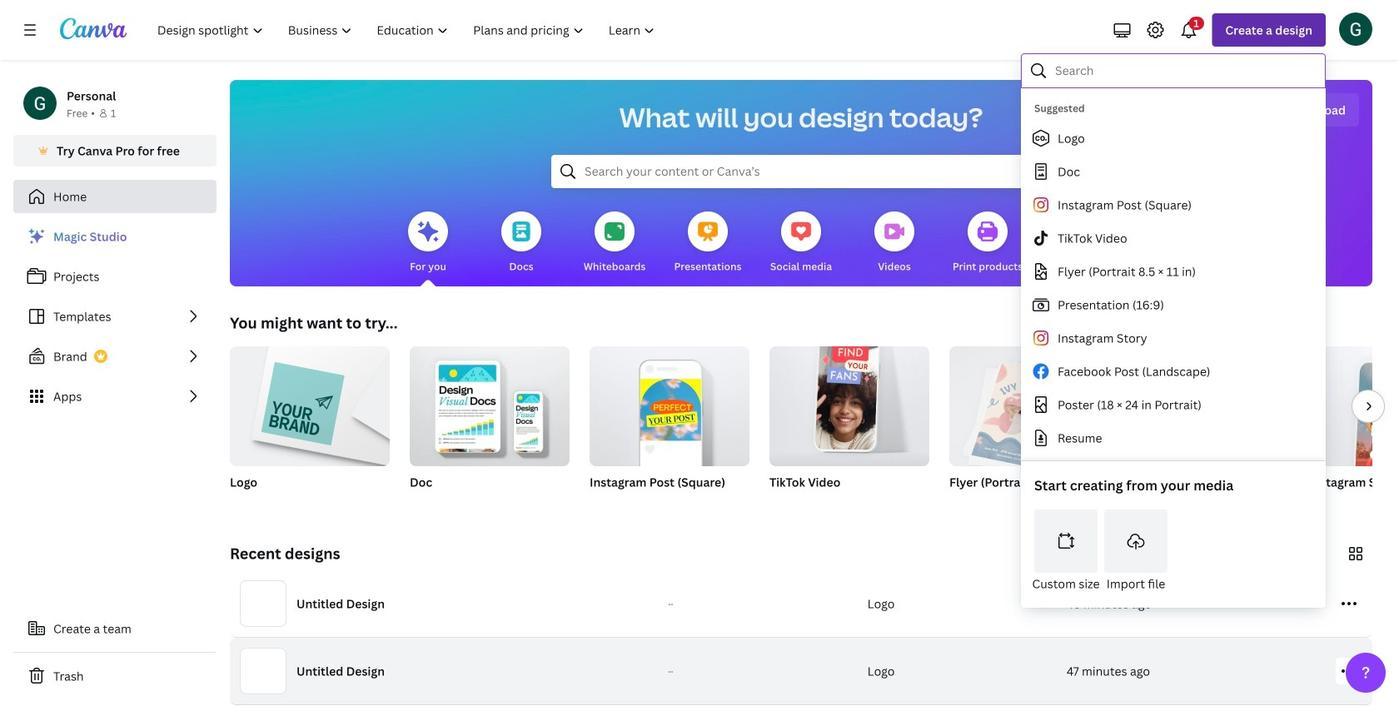 Task type: vqa. For each thing, say whether or not it's contained in the screenshot.
right Search search box
yes



Task type: locate. For each thing, give the bounding box(es) containing it.
0 vertical spatial search search field
[[1055, 55, 1314, 87]]

0 horizontal spatial search search field
[[585, 156, 1018, 187]]

None search field
[[551, 155, 1051, 188]]

list
[[13, 220, 217, 413]]

top level navigation element
[[147, 13, 669, 47]]

1 horizontal spatial search search field
[[1055, 55, 1314, 87]]

group
[[769, 336, 929, 511], [230, 340, 390, 511], [230, 340, 390, 466], [410, 340, 570, 511], [410, 340, 570, 466], [590, 346, 749, 511], [590, 346, 749, 466], [949, 346, 1109, 511], [1129, 346, 1289, 511], [1309, 346, 1399, 511]]

greg robinson image
[[1339, 12, 1372, 46]]

1 vertical spatial search search field
[[585, 156, 1018, 187]]

Search search field
[[1055, 55, 1314, 87], [585, 156, 1018, 187]]



